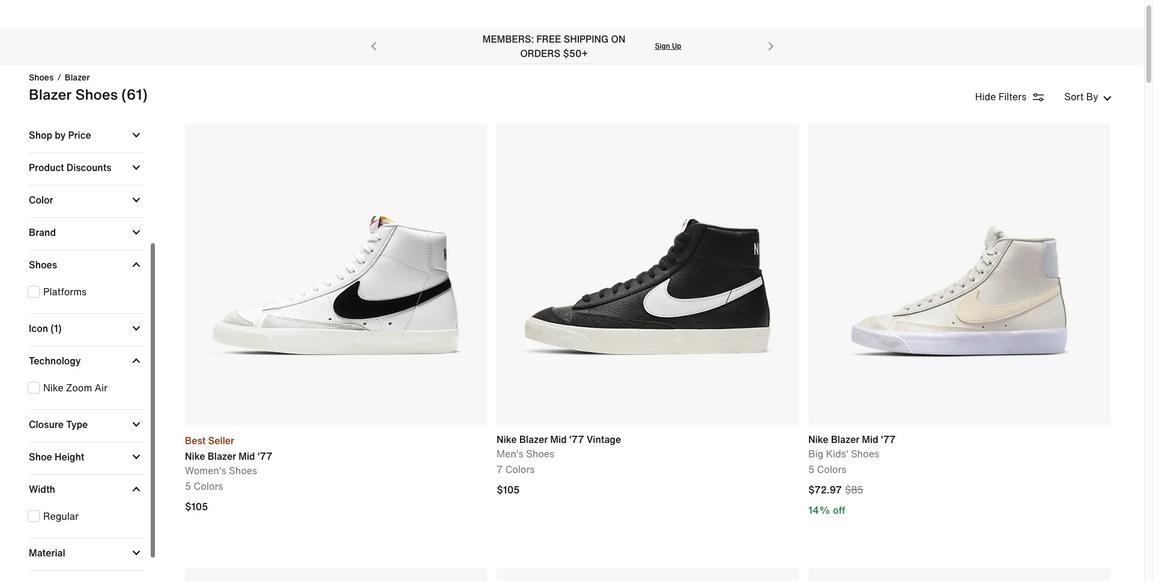 Task type: describe. For each thing, give the bounding box(es) containing it.
nike inside best seller nike blazer mid '77 women's shoes
[[185, 450, 205, 464]]

nike blazer mid '77 big kids' shoes image
[[809, 123, 1111, 426]]

chevron image for product discounts
[[132, 164, 141, 172]]

chevron image for shop by price
[[132, 131, 141, 140]]

$72.97
[[809, 483, 843, 498]]

technology
[[29, 354, 81, 369]]

members:
[[483, 32, 534, 46]]

mid for big kids' shoes
[[863, 433, 879, 447]]

height
[[55, 450, 84, 465]]

hide filters
[[976, 90, 1027, 104]]

by
[[55, 128, 66, 143]]

shoes inside nike blazer mid '77 big kids' shoes
[[852, 447, 880, 462]]

sign up
[[655, 41, 682, 51]]

Filter for Nike Zoom Air button
[[28, 381, 141, 396]]

chevron image for shoes
[[132, 261, 141, 269]]

width button
[[29, 476, 142, 504]]

nike zoom air
[[43, 381, 108, 396]]

nike blazer mid '77 women's shoes image
[[185, 123, 487, 426]]

nike blazer mid '77 vintage men's shoes
[[497, 433, 622, 462]]

shoe height
[[29, 450, 84, 465]]

off
[[834, 504, 846, 518]]

sign up link
[[655, 41, 682, 51]]

filter ds image
[[1032, 90, 1047, 105]]

'77 inside best seller nike blazer mid '77 women's shoes
[[258, 450, 273, 464]]

orders
[[521, 46, 561, 61]]

$85 link
[[846, 483, 864, 498]]

air
[[95, 381, 108, 396]]

material button
[[29, 539, 142, 568]]

regular
[[43, 510, 79, 524]]

men's
[[497, 447, 524, 462]]

shoes inside shoes "dropdown button"
[[29, 258, 57, 272]]

hide
[[976, 90, 997, 104]]

current price $72.97, original price $85 element
[[809, 483, 1102, 500]]

)
[[58, 322, 62, 336]]

up
[[672, 41, 682, 51]]

product discounts button
[[29, 153, 142, 182]]

blazer shoes (61)
[[29, 83, 148, 105]]

Filter for Platforms button
[[28, 285, 141, 299]]

chevron image for width
[[132, 486, 141, 494]]

price
[[68, 128, 91, 143]]

free
[[537, 32, 562, 46]]

men's shoes link
[[497, 447, 622, 462]]

shipping
[[564, 32, 609, 46]]

color
[[29, 193, 53, 207]]

blazer inside nike blazer mid '77 vintage men's shoes
[[520, 433, 548, 447]]

shop
[[29, 128, 52, 143]]

(
[[51, 322, 54, 336]]

blazer inside best seller nike blazer mid '77 women's shoes
[[208, 450, 236, 464]]

best seller nike blazer mid '77 women's shoes
[[185, 434, 273, 478]]

Filter for Regular button
[[28, 510, 141, 524]]

sort
[[1065, 90, 1085, 104]]

chevron image for sort by
[[1104, 94, 1113, 103]]

women's shoes link
[[185, 464, 273, 478]]

vintage
[[587, 433, 622, 447]]

icon
[[29, 322, 48, 336]]

(61)
[[122, 83, 148, 105]]

kids'
[[827, 447, 849, 462]]

nike blazer mid '77 link for women's shoes
[[185, 450, 273, 464]]

big kids' shoes link
[[809, 447, 896, 462]]

$72.97 $85 14% off
[[809, 483, 864, 518]]

mid inside best seller nike blazer mid '77 women's shoes
[[239, 450, 255, 464]]

shoes left /
[[29, 71, 54, 84]]

color button
[[29, 186, 142, 215]]

closure type
[[29, 418, 88, 432]]



Task type: vqa. For each thing, say whether or not it's contained in the screenshot.
Nike for Nike Zoom Air
yes



Task type: locate. For each thing, give the bounding box(es) containing it.
product
[[29, 161, 64, 175]]

mid for men's shoes
[[551, 433, 567, 447]]

by
[[1087, 90, 1099, 104]]

chevron image for color
[[132, 196, 141, 204]]

chevron image inside shop by price dropdown button
[[132, 131, 141, 140]]

platforms
[[43, 285, 87, 299]]

4 chevron image from the top
[[132, 486, 141, 494]]

shoes inside nike blazer mid '77 vintage men's shoes
[[527, 447, 555, 462]]

nike inside nike blazer mid '77 vintage men's shoes
[[497, 433, 517, 447]]

hide filters button
[[976, 89, 1062, 105]]

chevron image inside material dropdown button
[[132, 549, 141, 558]]

1 vertical spatial nike blazer mid '77 link
[[185, 450, 273, 464]]

$105 down "men's"
[[497, 483, 520, 498]]

0 horizontal spatial $105
[[185, 500, 208, 514]]

shoes link
[[29, 71, 54, 84]]

chevron image inside sort by dropdown button
[[1104, 94, 1113, 103]]

/
[[57, 71, 61, 84]]

mid inside nike blazer mid '77 big kids' shoes
[[863, 433, 879, 447]]

nike for nike zoom air
[[43, 381, 63, 396]]

nike blazer mid '77 vintage link
[[497, 433, 622, 447]]

2 chevron image from the top
[[132, 357, 141, 366]]

1
[[54, 322, 58, 336]]

nike
[[43, 381, 63, 396], [497, 433, 517, 447], [809, 433, 829, 447], [185, 450, 205, 464]]

chevron image inside color dropdown button
[[132, 196, 141, 204]]

$105 link
[[497, 483, 799, 498], [497, 483, 523, 498], [185, 500, 487, 514], [185, 500, 211, 514]]

0 vertical spatial nike blazer mid '77 link
[[809, 433, 896, 447]]

5 chevron image from the top
[[132, 549, 141, 558]]

members: free shipping on orders $50+
[[483, 32, 626, 61]]

$105 for best seller nike blazer mid '77 women's shoes
[[185, 500, 208, 514]]

brand button
[[29, 218, 142, 247]]

sort by
[[1065, 90, 1099, 104]]

1 chevron image from the top
[[132, 131, 141, 140]]

$105 for nike blazer mid '77 vintage men's shoes
[[497, 483, 520, 498]]

chevron image inside closure type dropdown button
[[132, 421, 141, 429]]

chevron image inside technology dropdown button
[[132, 357, 141, 366]]

$85
[[846, 483, 864, 498]]

shoes / blazer
[[29, 71, 90, 84]]

14%
[[809, 504, 831, 518]]

blazer link
[[65, 71, 90, 84]]

chevron image for technology
[[132, 357, 141, 366]]

nike blazer low '77 vintage men's shoes image
[[185, 569, 487, 582]]

1 horizontal spatial nike blazer mid '77 link
[[809, 433, 896, 447]]

2 horizontal spatial '77
[[882, 433, 896, 447]]

chevron image inside the product discounts dropdown button
[[132, 164, 141, 172]]

closure type button
[[29, 411, 142, 439]]

chevron image for brand
[[132, 229, 141, 237]]

zoom
[[66, 381, 92, 396]]

0 horizontal spatial '77
[[258, 450, 273, 464]]

blazer
[[65, 71, 90, 84], [29, 83, 72, 105], [520, 433, 548, 447], [832, 433, 860, 447], [208, 450, 236, 464]]

mid inside nike blazer mid '77 vintage men's shoes
[[551, 433, 567, 447]]

'77
[[570, 433, 585, 447], [882, 433, 896, 447], [258, 450, 273, 464]]

'77 for men's shoes
[[570, 433, 585, 447]]

best
[[185, 434, 206, 448]]

filters
[[999, 90, 1027, 104]]

1 vertical spatial $105
[[185, 500, 208, 514]]

type
[[66, 418, 88, 432]]

2 horizontal spatial mid
[[863, 433, 879, 447]]

product discounts
[[29, 161, 112, 175]]

big
[[809, 447, 824, 462]]

mid
[[551, 433, 567, 447], [863, 433, 879, 447], [239, 450, 255, 464]]

width
[[29, 483, 55, 497]]

closure
[[29, 418, 64, 432]]

shoes right kids'
[[852, 447, 880, 462]]

mid left vintage
[[551, 433, 567, 447]]

nike blazer mid '77 link for big kids' shoes
[[809, 433, 896, 447]]

chevron image inside width dropdown button
[[132, 486, 141, 494]]

'77 for big kids' shoes
[[882, 433, 896, 447]]

nike for nike blazer mid '77 big kids' shoes
[[809, 433, 829, 447]]

seller
[[208, 434, 234, 448]]

nike for nike blazer mid '77 vintage men's shoes
[[497, 433, 517, 447]]

chevron image inside shoe height dropdown button
[[132, 453, 141, 462]]

1 horizontal spatial '77
[[570, 433, 585, 447]]

sort by element
[[976, 88, 1116, 105]]

'77 inside nike blazer mid '77 vintage men's shoes
[[570, 433, 585, 447]]

shop by price
[[29, 128, 91, 143]]

shoes down brand
[[29, 258, 57, 272]]

1 horizontal spatial $105
[[497, 483, 520, 498]]

shoes right "men's"
[[527, 447, 555, 462]]

chevron image
[[132, 131, 141, 140], [132, 357, 141, 366], [132, 453, 141, 462], [132, 486, 141, 494], [132, 549, 141, 558]]

1 horizontal spatial mid
[[551, 433, 567, 447]]

mid right women's
[[239, 450, 255, 464]]

nike blazer low platform women's shoes image
[[497, 569, 799, 582]]

brand
[[29, 225, 56, 240]]

$105
[[497, 483, 520, 498], [185, 500, 208, 514]]

$72.97 link
[[809, 483, 846, 500]]

chevron image for material
[[132, 549, 141, 558]]

'77 inside nike blazer mid '77 big kids' shoes
[[882, 433, 896, 447]]

$50+
[[563, 46, 588, 61]]

nike blazer mid '77 big kids' shoes
[[809, 433, 896, 462]]

0 horizontal spatial nike blazer mid '77 link
[[185, 450, 273, 464]]

0 horizontal spatial mid
[[239, 450, 255, 464]]

3 chevron image from the top
[[132, 453, 141, 462]]

nike blazer mid '77 vintage men's shoes image
[[497, 123, 799, 426]]

chevron image
[[1104, 94, 1113, 103], [132, 164, 141, 172], [132, 196, 141, 204], [132, 229, 141, 237], [132, 261, 141, 269], [132, 325, 141, 333], [132, 421, 141, 429]]

mid right kids'
[[863, 433, 879, 447]]

0 vertical spatial $105
[[497, 483, 520, 498]]

material
[[29, 546, 65, 561]]

nike sb zoom blazer mid skate shoes image
[[809, 569, 1111, 582]]

sign
[[655, 41, 671, 51]]

shop by price button
[[29, 121, 142, 150]]

chevron image inside brand dropdown button
[[132, 229, 141, 237]]

shoe
[[29, 450, 52, 465]]

icon ( 1 )
[[29, 322, 62, 336]]

nike blazer mid '77 link up $85 link
[[809, 433, 896, 447]]

women's
[[185, 464, 226, 478]]

sort by button
[[1062, 90, 1116, 104]]

shoes
[[29, 71, 54, 84], [75, 83, 118, 105], [29, 258, 57, 272], [527, 447, 555, 462], [852, 447, 880, 462], [229, 464, 257, 478]]

chevron image for closure type
[[132, 421, 141, 429]]

on
[[612, 32, 626, 46]]

$105 down women's
[[185, 500, 208, 514]]

chevron image for shoe height
[[132, 453, 141, 462]]

blazer inside nike blazer mid '77 big kids' shoes
[[832, 433, 860, 447]]

nike blazer mid '77 link down seller
[[185, 450, 273, 464]]

shoe height button
[[29, 443, 142, 472]]

shoes inside best seller nike blazer mid '77 women's shoes
[[229, 464, 257, 478]]

shoes button
[[29, 251, 142, 280]]

discounts
[[67, 161, 112, 175]]

shoes left (61)
[[75, 83, 118, 105]]

shoes down seller
[[229, 464, 257, 478]]

chevron image inside shoes "dropdown button"
[[132, 261, 141, 269]]

nike blazer mid '77 link
[[809, 433, 896, 447], [185, 450, 273, 464]]

technology button
[[29, 347, 142, 376]]

nike inside nike blazer mid '77 big kids' shoes
[[809, 433, 829, 447]]



